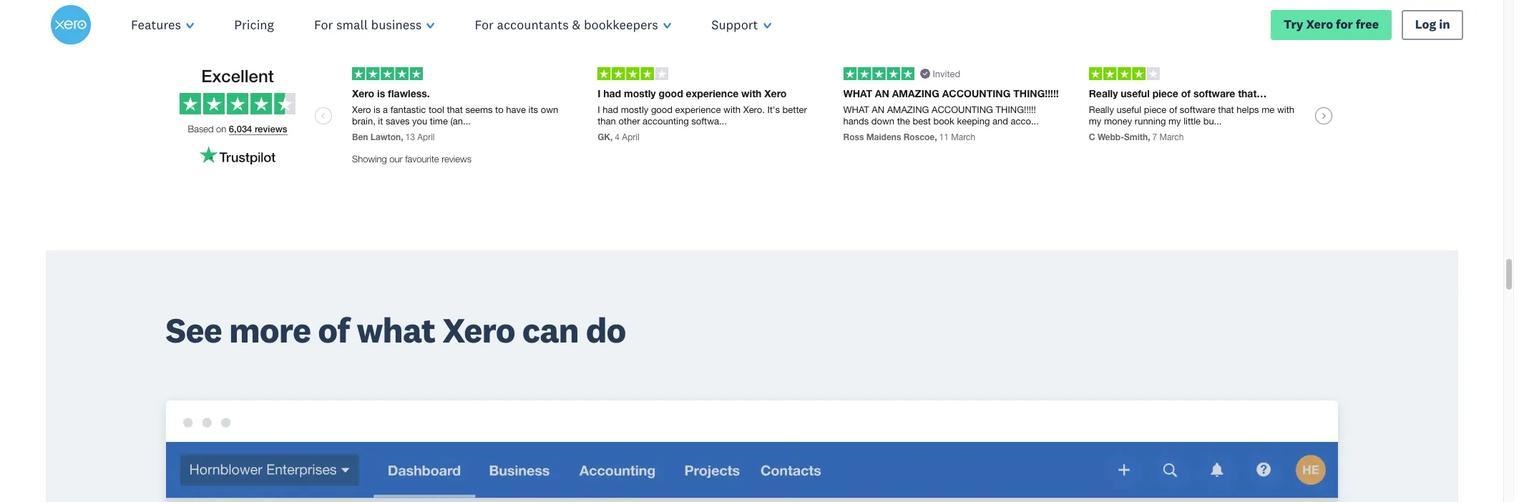 Task type: vqa. For each thing, say whether or not it's contained in the screenshot.
the right over
no



Task type: describe. For each thing, give the bounding box(es) containing it.
for for for accountants & bookkeepers
[[475, 16, 494, 33]]

log in link
[[1403, 10, 1464, 40]]

try
[[1284, 17, 1304, 32]]

features button
[[111, 0, 214, 50]]

for
[[1337, 17, 1354, 32]]

more
[[229, 308, 311, 352]]

log in
[[1416, 17, 1451, 32]]

support button
[[692, 0, 792, 50]]

see
[[166, 308, 222, 352]]

try xero for free
[[1284, 17, 1380, 32]]

1 vertical spatial xero
[[443, 308, 515, 352]]

for accountants & bookkeepers button
[[455, 0, 692, 50]]

support
[[712, 16, 759, 33]]

pricing
[[234, 16, 274, 33]]

xero homepage image
[[51, 5, 91, 45]]

business
[[371, 16, 422, 33]]



Task type: locate. For each thing, give the bounding box(es) containing it.
try xero for free link
[[1271, 10, 1393, 40]]

features
[[131, 16, 181, 33]]

bookkeepers
[[584, 16, 659, 33]]

see more of what xero can do
[[166, 308, 626, 352]]

for left accountants
[[475, 16, 494, 33]]

of
[[318, 308, 350, 352]]

2 for from the left
[[475, 16, 494, 33]]

do
[[586, 308, 626, 352]]

what
[[357, 308, 435, 352]]

in
[[1440, 17, 1451, 32]]

accountants
[[497, 16, 569, 33]]

0 horizontal spatial for
[[314, 16, 333, 33]]

0 vertical spatial xero
[[1307, 17, 1334, 32]]

for left small
[[314, 16, 333, 33]]

for small business
[[314, 16, 422, 33]]

pricing link
[[214, 0, 294, 50]]

log
[[1416, 17, 1437, 32]]

for small business button
[[294, 0, 455, 50]]

can
[[522, 308, 579, 352]]

0 horizontal spatial xero
[[443, 308, 515, 352]]

for
[[314, 16, 333, 33], [475, 16, 494, 33]]

for for for small business
[[314, 16, 333, 33]]

1 horizontal spatial for
[[475, 16, 494, 33]]

1 horizontal spatial xero
[[1307, 17, 1334, 32]]

small
[[336, 16, 368, 33]]

&
[[572, 16, 581, 33]]

xero
[[1307, 17, 1334, 32], [443, 308, 515, 352]]

free
[[1356, 17, 1380, 32]]

1 for from the left
[[314, 16, 333, 33]]

for accountants & bookkeepers
[[475, 16, 659, 33]]



